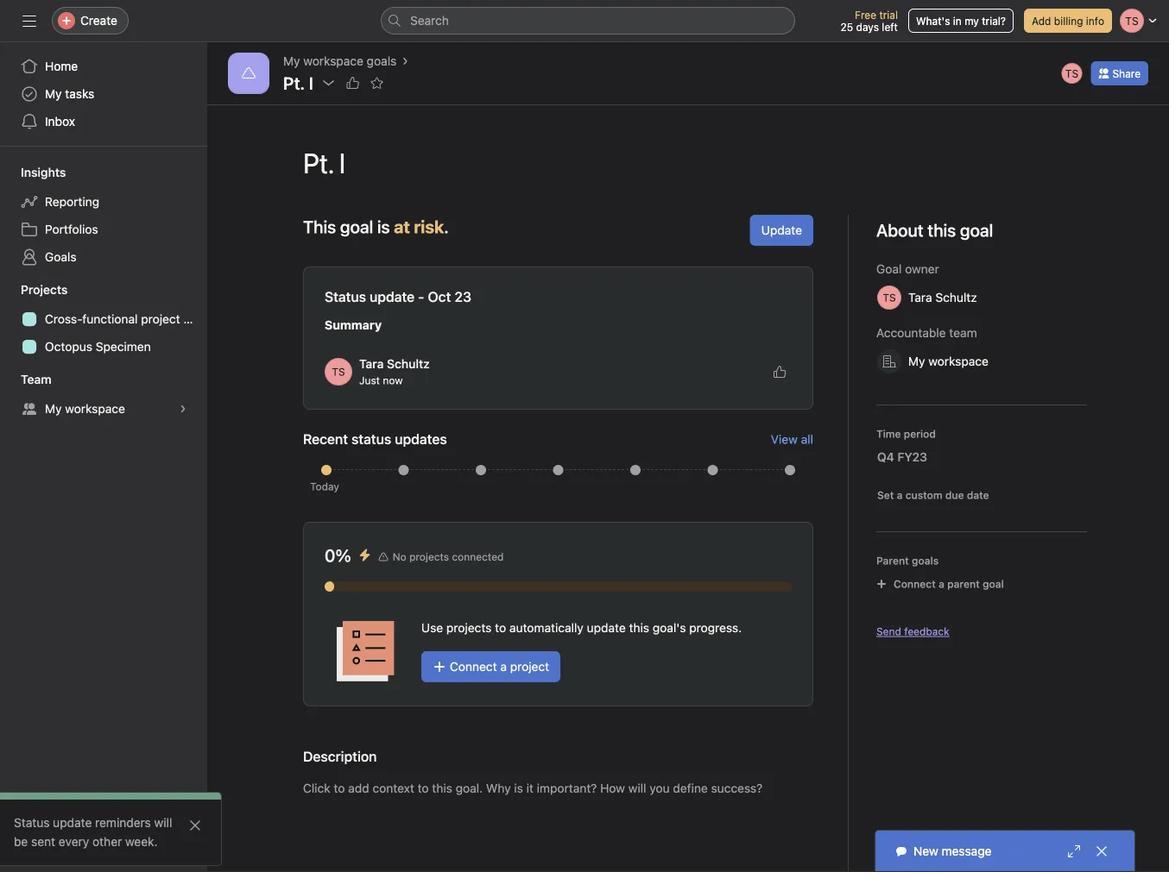 Task type: locate. For each thing, give the bounding box(es) containing it.
functional
[[82, 312, 138, 326]]

0 horizontal spatial connect
[[450, 660, 497, 674]]

status up summary
[[325, 289, 366, 305]]

tara up just
[[359, 357, 384, 371]]

project left 'plan'
[[141, 312, 180, 326]]

workspace inside 'dropdown button'
[[929, 354, 989, 369]]

1 vertical spatial workspace
[[929, 354, 989, 369]]

workspace
[[303, 54, 363, 68], [929, 354, 989, 369], [65, 402, 125, 416]]

connect
[[894, 579, 936, 591], [450, 660, 497, 674]]

1 vertical spatial connect
[[450, 660, 497, 674]]

share
[[1113, 67, 1141, 79]]

parent
[[947, 579, 980, 591]]

update left -
[[370, 289, 415, 305]]

schultz up team
[[935, 291, 977, 305]]

my down accountable
[[908, 354, 925, 369]]

share button
[[1091, 61, 1148, 85]]

0 horizontal spatial close image
[[188, 819, 202, 833]]

parent
[[876, 555, 909, 567]]

tara schultz
[[908, 291, 977, 305]]

1 vertical spatial goal
[[983, 579, 1004, 591]]

close image
[[188, 819, 202, 833], [1095, 845, 1109, 859]]

a right 'set' on the bottom right of page
[[897, 490, 903, 502]]

tara down "owner"
[[908, 291, 932, 305]]

workspace up show options icon
[[303, 54, 363, 68]]

0 vertical spatial goals
[[367, 54, 397, 68]]

connect down parent goals
[[894, 579, 936, 591]]

0 horizontal spatial goal
[[340, 217, 373, 237]]

1 horizontal spatial tara
[[908, 291, 932, 305]]

workspace for my workspace link
[[65, 402, 125, 416]]

cross-functional project plan link
[[10, 306, 207, 333]]

my tasks link
[[10, 80, 197, 108]]

tara
[[908, 291, 932, 305], [359, 357, 384, 371]]

1 vertical spatial project
[[510, 660, 549, 674]]

1 horizontal spatial goals
[[912, 555, 939, 567]]

0 horizontal spatial update
[[53, 816, 92, 831]]

1 vertical spatial 0 likes. click to like this task image
[[773, 365, 787, 379]]

every
[[59, 835, 89, 850]]

0 vertical spatial workspace
[[303, 54, 363, 68]]

goal
[[340, 217, 373, 237], [983, 579, 1004, 591]]

connect down to
[[450, 660, 497, 674]]

tara inside dropdown button
[[908, 291, 932, 305]]

schultz
[[935, 291, 977, 305], [387, 357, 430, 371]]

0 vertical spatial 0 likes. click to like this task image
[[346, 76, 360, 90]]

status up be on the bottom left
[[14, 816, 50, 831]]

summary
[[325, 318, 382, 332]]

my workspace button
[[870, 346, 1017, 377]]

pt. i
[[283, 73, 313, 93]]

0 horizontal spatial my workspace
[[45, 402, 125, 416]]

project down automatically
[[510, 660, 549, 674]]

workspace down octopus specimen
[[65, 402, 125, 416]]

0 horizontal spatial 0 likes. click to like this task image
[[346, 76, 360, 90]]

1 horizontal spatial goal
[[983, 579, 1004, 591]]

search button
[[381, 7, 795, 35]]

0 vertical spatial a
[[897, 490, 903, 502]]

1 vertical spatial status
[[14, 816, 50, 831]]

my for my workspace 'dropdown button'
[[908, 354, 925, 369]]

update left this
[[587, 621, 626, 636]]

status
[[325, 289, 366, 305], [14, 816, 50, 831]]

1 horizontal spatial schultz
[[935, 291, 977, 305]]

connect inside connect a project button
[[450, 660, 497, 674]]

projects right no
[[409, 551, 449, 563]]

0 horizontal spatial workspace
[[65, 402, 125, 416]]

-
[[418, 289, 424, 305]]

my inside teams element
[[45, 402, 62, 416]]

q4 fy23 button
[[866, 442, 956, 473]]

1 vertical spatial projects
[[446, 621, 492, 636]]

2 horizontal spatial update
[[587, 621, 626, 636]]

0 horizontal spatial tara
[[359, 357, 384, 371]]

close image right will
[[188, 819, 202, 833]]

new message
[[914, 845, 992, 859]]

a down to
[[500, 660, 507, 674]]

0 likes. click to like this task image
[[346, 76, 360, 90], [773, 365, 787, 379]]

0 vertical spatial tara
[[908, 291, 932, 305]]

0 vertical spatial close image
[[188, 819, 202, 833]]

0 vertical spatial schultz
[[935, 291, 977, 305]]

0 likes. click to like this task image right show options icon
[[346, 76, 360, 90]]

project
[[141, 312, 180, 326], [510, 660, 549, 674]]

my workspace for my workspace 'dropdown button'
[[908, 354, 989, 369]]

goal right parent
[[983, 579, 1004, 591]]

0 vertical spatial status
[[325, 289, 366, 305]]

1 horizontal spatial 0 likes. click to like this task image
[[773, 365, 787, 379]]

days
[[856, 21, 879, 33]]

my workspace inside teams element
[[45, 402, 125, 416]]

project inside button
[[510, 660, 549, 674]]

my down team
[[45, 402, 62, 416]]

this goal
[[928, 220, 993, 240]]

1 horizontal spatial a
[[897, 490, 903, 502]]

hide sidebar image
[[22, 14, 36, 28]]

tara inside "tara schultz just now"
[[359, 357, 384, 371]]

workspace for my workspace 'dropdown button'
[[929, 354, 989, 369]]

1 horizontal spatial project
[[510, 660, 549, 674]]

my up 'pt. i'
[[283, 54, 300, 68]]

0 vertical spatial project
[[141, 312, 180, 326]]

1 vertical spatial a
[[939, 579, 945, 591]]

2 vertical spatial workspace
[[65, 402, 125, 416]]

1 horizontal spatial ts
[[1065, 67, 1079, 79]]

0 vertical spatial projects
[[409, 551, 449, 563]]

0 horizontal spatial ts
[[332, 366, 345, 378]]

my workspace
[[908, 354, 989, 369], [45, 402, 125, 416]]

update inside status update reminders will be sent every other week.
[[53, 816, 92, 831]]

2 horizontal spatial a
[[939, 579, 945, 591]]

reporting
[[45, 195, 99, 209]]

goals up the connect a parent goal button
[[912, 555, 939, 567]]

create
[[80, 13, 117, 28]]

2 vertical spatial update
[[53, 816, 92, 831]]

ts left just
[[332, 366, 345, 378]]

a left parent
[[939, 579, 945, 591]]

0 likes. click to like this task image inside latest status update element
[[773, 365, 787, 379]]

home
[[45, 59, 78, 73]]

portfolios
[[45, 222, 98, 237]]

inbox
[[45, 114, 75, 129]]

workspace inside teams element
[[65, 402, 125, 416]]

update
[[370, 289, 415, 305], [587, 621, 626, 636], [53, 816, 92, 831]]

insights element
[[0, 157, 207, 275]]

schultz inside tara schultz dropdown button
[[935, 291, 977, 305]]

my left tasks
[[45, 87, 62, 101]]

my workspace inside 'dropdown button'
[[908, 354, 989, 369]]

portfolios link
[[10, 216, 197, 244]]

free
[[855, 9, 876, 21]]

my inside 'dropdown button'
[[908, 354, 925, 369]]

tara for tara schultz
[[908, 291, 932, 305]]

home link
[[10, 53, 197, 80]]

1 vertical spatial goals
[[912, 555, 939, 567]]

progress.
[[689, 621, 742, 636]]

schultz up now
[[387, 357, 430, 371]]

1 vertical spatial ts
[[332, 366, 345, 378]]

time period
[[876, 428, 936, 440]]

0 horizontal spatial status
[[14, 816, 50, 831]]

0 horizontal spatial schultz
[[387, 357, 430, 371]]

be
[[14, 835, 28, 850]]

1 vertical spatial close image
[[1095, 845, 1109, 859]]

0 vertical spatial ts
[[1065, 67, 1079, 79]]

oct 23
[[428, 289, 471, 305]]

my for my workspace link
[[45, 402, 62, 416]]

1 horizontal spatial update
[[370, 289, 415, 305]]

schultz inside "tara schultz just now"
[[387, 357, 430, 371]]

add
[[1032, 15, 1051, 27]]

date
[[967, 490, 989, 502]]

0 vertical spatial connect
[[894, 579, 936, 591]]

goal left is
[[340, 217, 373, 237]]

add billing info button
[[1024, 9, 1112, 33]]

1 vertical spatial schultz
[[387, 357, 430, 371]]

goal's
[[653, 621, 686, 636]]

reporting link
[[10, 188, 197, 216]]

ts inside latest status update element
[[332, 366, 345, 378]]

free trial 25 days left
[[841, 9, 898, 33]]

about
[[876, 220, 924, 240]]

2 horizontal spatial workspace
[[929, 354, 989, 369]]

0 horizontal spatial a
[[500, 660, 507, 674]]

expand new message image
[[1067, 845, 1081, 859]]

goal owner
[[876, 262, 939, 276]]

0%
[[325, 546, 351, 566]]

view all
[[771, 432, 813, 447]]

tara schultz link
[[359, 357, 430, 371]]

team button
[[0, 371, 51, 389]]

tara schultz button
[[870, 282, 1006, 313]]

schultz for tara schultz just now
[[387, 357, 430, 371]]

other
[[92, 835, 122, 850]]

0 horizontal spatial project
[[141, 312, 180, 326]]

projects element
[[0, 275, 207, 364]]

status inside status update reminders will be sent every other week.
[[14, 816, 50, 831]]

now
[[383, 375, 403, 387]]

projects
[[409, 551, 449, 563], [446, 621, 492, 636]]

set a custom due date button
[[873, 487, 994, 504]]

my for my tasks link
[[45, 87, 62, 101]]

0 vertical spatial my workspace
[[908, 354, 989, 369]]

fy23
[[898, 450, 927, 465]]

close image right expand new message icon
[[1095, 845, 1109, 859]]

my workspace for my workspace link
[[45, 402, 125, 416]]

billing
[[1054, 15, 1083, 27]]

0 likes. click to like this task image up view
[[773, 365, 787, 379]]

a for custom
[[897, 490, 903, 502]]

octopus specimen
[[45, 340, 151, 354]]

a
[[897, 490, 903, 502], [939, 579, 945, 591], [500, 660, 507, 674]]

update
[[761, 223, 802, 237]]

my inside global element
[[45, 87, 62, 101]]

a for parent
[[939, 579, 945, 591]]

trial?
[[982, 15, 1006, 27]]

connect inside button
[[894, 579, 936, 591]]

.
[[444, 217, 449, 237]]

2 vertical spatial a
[[500, 660, 507, 674]]

connected
[[452, 551, 504, 563]]

1 horizontal spatial connect
[[894, 579, 936, 591]]

see details, my workspace image
[[178, 404, 188, 414]]

projects left to
[[446, 621, 492, 636]]

custom
[[906, 490, 943, 502]]

workspace down team
[[929, 354, 989, 369]]

reminders
[[95, 816, 151, 831]]

goals up add to starred 'image'
[[367, 54, 397, 68]]

sent
[[31, 835, 55, 850]]

info
[[1086, 15, 1104, 27]]

0 vertical spatial update
[[370, 289, 415, 305]]

1 horizontal spatial status
[[325, 289, 366, 305]]

octopus specimen link
[[10, 333, 197, 361]]

1 vertical spatial my workspace
[[45, 402, 125, 416]]

ts left share button
[[1065, 67, 1079, 79]]

update up every
[[53, 816, 92, 831]]

due
[[945, 490, 964, 502]]

tara for tara schultz just now
[[359, 357, 384, 371]]

1 horizontal spatial my workspace
[[908, 354, 989, 369]]

plan
[[183, 312, 207, 326]]

project for a
[[510, 660, 549, 674]]

in
[[953, 15, 962, 27]]

this goal is at risk .
[[303, 217, 449, 237]]

insights
[[21, 165, 66, 180]]

1 vertical spatial tara
[[359, 357, 384, 371]]

0 horizontal spatial goals
[[367, 54, 397, 68]]



Task type: describe. For each thing, give the bounding box(es) containing it.
teams element
[[0, 364, 207, 427]]

projects for connected
[[409, 551, 449, 563]]

search list box
[[381, 7, 795, 35]]

project for functional
[[141, 312, 180, 326]]

connect a project button
[[421, 652, 561, 683]]

week.
[[125, 835, 158, 850]]

octopus
[[45, 340, 92, 354]]

my
[[965, 15, 979, 27]]

goals
[[45, 250, 76, 264]]

view all button
[[771, 432, 813, 447]]

all
[[801, 432, 813, 447]]

tasks
[[65, 87, 94, 101]]

trial
[[879, 9, 898, 21]]

invite button
[[16, 835, 91, 866]]

update for oct 23
[[370, 289, 415, 305]]

a for project
[[500, 660, 507, 674]]

connect for connect a parent goal
[[894, 579, 936, 591]]

status update - oct 23
[[325, 289, 471, 305]]

1 horizontal spatial workspace
[[303, 54, 363, 68]]

to
[[495, 621, 506, 636]]

will
[[154, 816, 172, 831]]

view
[[771, 432, 798, 447]]

send feedback
[[876, 626, 950, 638]]

latest status update element
[[303, 267, 813, 410]]

invite
[[48, 843, 80, 857]]

description
[[303, 749, 377, 765]]

schultz for tara schultz
[[935, 291, 977, 305]]

projects button
[[0, 281, 68, 299]]

0 vertical spatial goal
[[340, 217, 373, 237]]

risk
[[414, 217, 444, 237]]

cross-functional project plan
[[45, 312, 207, 326]]

team
[[949, 326, 977, 340]]

today
[[310, 481, 339, 493]]

my workspace link
[[10, 395, 197, 423]]

ts inside button
[[1065, 67, 1079, 79]]

accountable team
[[876, 326, 977, 340]]

search
[[410, 13, 449, 28]]

connect a project
[[450, 660, 549, 674]]

status for status update - oct 23
[[325, 289, 366, 305]]

this
[[303, 217, 336, 237]]

my workspace goals
[[283, 54, 397, 68]]

Goal name text field
[[289, 132, 1087, 194]]

about this goal
[[876, 220, 993, 240]]

this
[[629, 621, 649, 636]]

automatically
[[509, 621, 584, 636]]

connect a parent goal button
[[869, 572, 1012, 597]]

goal inside the connect a parent goal button
[[983, 579, 1004, 591]]

no projects connected
[[393, 551, 504, 563]]

recent status updates
[[303, 431, 447, 448]]

add to starred image
[[370, 76, 384, 90]]

add billing info
[[1032, 15, 1104, 27]]

projects for to
[[446, 621, 492, 636]]

connect for connect a project
[[450, 660, 497, 674]]

tara schultz just now
[[359, 357, 430, 387]]

status updates
[[351, 431, 447, 448]]

period
[[904, 428, 936, 440]]

status for status update reminders will be sent every other week.
[[14, 816, 50, 831]]

show options image
[[322, 76, 336, 90]]

goal
[[876, 262, 902, 276]]

what's in my trial? button
[[908, 9, 1014, 33]]

just
[[359, 375, 380, 387]]

parent goals
[[876, 555, 939, 567]]

accountable
[[876, 326, 946, 340]]

1 horizontal spatial close image
[[1095, 845, 1109, 859]]

set
[[877, 490, 894, 502]]

my workspace goals link
[[283, 52, 397, 71]]

no
[[393, 551, 406, 563]]

team
[[21, 373, 51, 387]]

is
[[377, 217, 390, 237]]

update button
[[750, 215, 813, 246]]

at
[[394, 217, 410, 237]]

use
[[421, 621, 443, 636]]

feedback
[[904, 626, 950, 638]]

cross-
[[45, 312, 82, 326]]

1 vertical spatial update
[[587, 621, 626, 636]]

time
[[876, 428, 901, 440]]

what's
[[916, 15, 950, 27]]

global element
[[0, 42, 207, 146]]

status update reminders will be sent every other week.
[[14, 816, 172, 850]]

q4
[[877, 450, 894, 465]]

specimen
[[96, 340, 151, 354]]

update for will
[[53, 816, 92, 831]]

send feedback link
[[876, 624, 950, 640]]

recent
[[303, 431, 348, 448]]

left
[[882, 21, 898, 33]]

connect a parent goal
[[894, 579, 1004, 591]]

insights button
[[0, 164, 66, 181]]

q4 fy23
[[877, 450, 927, 465]]



Task type: vqa. For each thing, say whether or not it's contained in the screenshot.
"My workspace" link
yes



